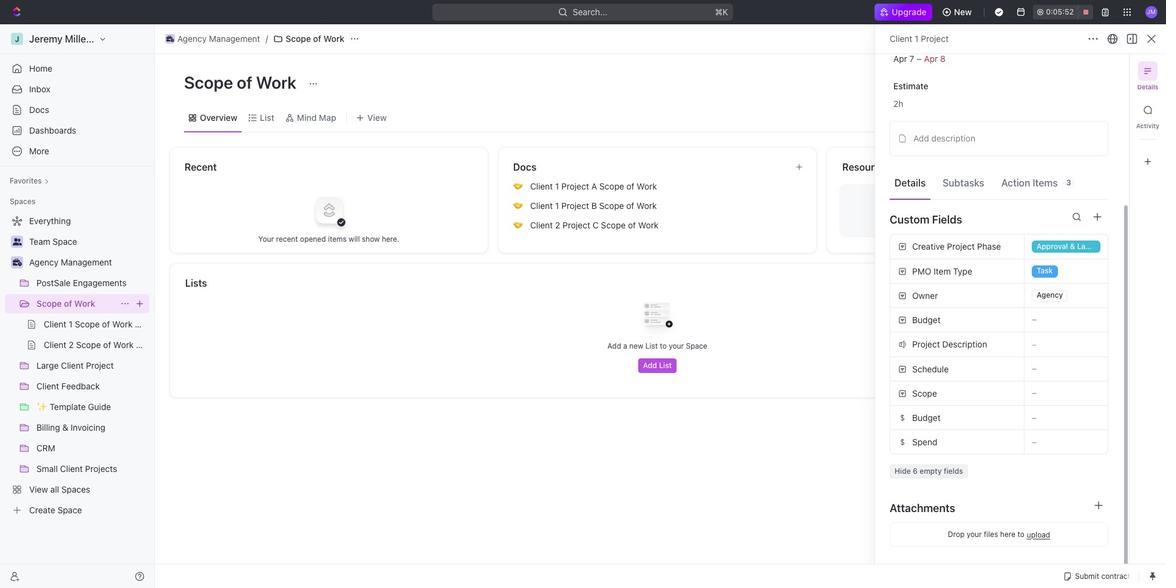 Task type: describe. For each thing, give the bounding box(es) containing it.
engagements
[[73, 278, 127, 288]]

of right / at the left top of the page
[[313, 33, 321, 44]]

guide
[[88, 402, 111, 412]]

client for client 1 project b scope of work
[[530, 201, 553, 211]]

business time image
[[12, 259, 22, 266]]

more
[[29, 146, 49, 156]]

attachments button
[[890, 493, 1109, 523]]

of down client 1 scope of work docs link
[[103, 340, 111, 350]]

automations
[[1082, 33, 1133, 44]]

of down postsale engagements
[[64, 298, 72, 309]]

jeremy miller's workspace
[[29, 33, 151, 44]]

team space
[[29, 236, 77, 247]]

project for client 2 project c scope of work
[[563, 220, 591, 230]]

client for client 1 project
[[890, 33, 913, 44]]

upgrade link
[[875, 4, 933, 21]]

more button
[[5, 142, 149, 161]]

invoicing
[[71, 422, 105, 433]]

0:05:52
[[1046, 7, 1074, 16]]

task
[[1037, 266, 1053, 275]]

project description
[[913, 339, 988, 349]]

everything
[[29, 216, 71, 226]]

agency inside agency dropdown button
[[1037, 291, 1063, 300]]

list inside list link
[[260, 112, 275, 122]]

lists
[[185, 278, 207, 289]]

upload button
[[1027, 530, 1051, 539]]

1 budget from the top
[[913, 314, 941, 325]]

– button for schedule
[[1025, 357, 1108, 381]]

2 for project
[[555, 220, 561, 230]]

– button for scope
[[1025, 382, 1108, 405]]

item
[[934, 266, 951, 276]]

resources button
[[842, 160, 1114, 174]]

2 budget from the top
[[913, 412, 941, 423]]

pmo item type
[[913, 266, 973, 276]]

no recent items image
[[305, 186, 353, 234]]

3
[[1067, 178, 1072, 187]]

fields
[[944, 467, 964, 476]]

add description
[[914, 133, 976, 143]]

project up schedule
[[913, 339, 940, 349]]

of right c
[[628, 220, 636, 230]]

crm
[[36, 443, 55, 453]]

1 horizontal spatial agency
[[177, 33, 207, 44]]

spend
[[913, 437, 938, 447]]

8
[[941, 53, 946, 64]]

small client projects link
[[36, 459, 147, 479]]

1 horizontal spatial agency management
[[177, 33, 260, 44]]

1 vertical spatial space
[[686, 341, 708, 351]]

– button for budget
[[1025, 308, 1108, 332]]

client 1 scope of work docs
[[44, 319, 155, 329]]

add for add description
[[914, 133, 930, 143]]

project for large client project
[[86, 360, 114, 371]]

1 vertical spatial scope of work
[[184, 72, 300, 92]]

details inside button
[[895, 177, 926, 188]]

crm link
[[36, 439, 147, 458]]

your
[[259, 234, 274, 243]]

of right b
[[627, 201, 635, 211]]

client 2 scope of work docs
[[44, 340, 156, 350]]

✨
[[36, 402, 47, 412]]

create
[[29, 505, 55, 515]]

phase
[[978, 241, 1002, 252]]

view button
[[352, 109, 391, 126]]

new button
[[937, 2, 980, 22]]

empty
[[920, 467, 942, 476]]

create space
[[29, 505, 82, 515]]

recent
[[276, 234, 298, 243]]

postsale engagements link
[[36, 273, 147, 293]]

favorites button
[[5, 174, 54, 188]]

large client project link
[[36, 356, 147, 376]]

mind
[[297, 112, 317, 122]]

0:05:52 button
[[1034, 5, 1094, 19]]

1 horizontal spatial to
[[1005, 206, 1013, 215]]

details button
[[890, 171, 931, 194]]

mind map link
[[295, 109, 336, 126]]

your recent opened items will show here.
[[259, 234, 399, 243]]

your inside drop your files here to upload
[[967, 530, 982, 539]]

drop files here to attach
[[949, 206, 1038, 215]]

a
[[592, 181, 597, 191]]

project up "type"
[[947, 241, 975, 252]]

space for team space
[[53, 236, 77, 247]]

jeremy miller's workspace, , element
[[11, 33, 23, 45]]

add list
[[643, 361, 672, 370]]

1 apr from the left
[[894, 53, 908, 64]]

pmo
[[913, 266, 932, 276]]

task button
[[1025, 259, 1108, 283]]

billing
[[36, 422, 60, 433]]

view all spaces
[[29, 484, 90, 495]]

client for client feedback
[[36, 381, 59, 391]]

agency management inside tree
[[29, 257, 112, 267]]

Set value for Spend Custom Field text field
[[1025, 430, 1108, 454]]

add a new list to your space
[[608, 341, 708, 351]]

view for view all spaces
[[29, 484, 48, 495]]

opened
[[300, 234, 326, 243]]

resources
[[843, 162, 891, 173]]

to for add a new list to your space
[[660, 341, 667, 351]]

✨ template guide link
[[36, 397, 147, 417]]

activity
[[1137, 122, 1160, 129]]

client feedback link
[[36, 377, 147, 396]]

template
[[50, 402, 86, 412]]

project for client 1 project b scope of work
[[562, 201, 589, 211]]

upload
[[1027, 530, 1051, 539]]

7
[[910, 53, 915, 64]]

1 for client 1 project b scope of work
[[555, 201, 559, 211]]

0 vertical spatial scope of work
[[286, 33, 345, 44]]

0 vertical spatial spaces
[[10, 197, 35, 206]]

🤝 for client 1 project a scope of work
[[513, 182, 523, 191]]

client feedback
[[36, 381, 100, 391]]

small
[[36, 464, 58, 474]]

here inside drop your files here to upload
[[1001, 530, 1016, 539]]

add list button
[[638, 358, 677, 373]]

1 for client 1 scope of work docs
[[69, 319, 73, 329]]

c
[[593, 220, 599, 230]]

list inside add list button
[[659, 361, 672, 370]]

description
[[943, 339, 988, 349]]

client up view all spaces link at bottom left
[[60, 464, 83, 474]]

– for scope
[[1032, 388, 1037, 398]]

project for client 1 project
[[921, 33, 949, 44]]

feedback
[[61, 381, 100, 391]]

business time image
[[166, 36, 174, 42]]

management inside tree
[[61, 257, 112, 267]]

client 1 project
[[890, 33, 949, 44]]

show
[[362, 234, 380, 243]]

search...
[[573, 7, 608, 17]]

sidebar navigation
[[0, 24, 157, 588]]

billing & invoicing
[[36, 422, 105, 433]]

a
[[624, 341, 628, 351]]

0 horizontal spatial scope of work link
[[36, 294, 115, 314]]

j
[[15, 34, 19, 43]]

client 1 project a scope of work
[[530, 181, 657, 191]]

of right the a
[[627, 181, 635, 191]]

billing & invoicing link
[[36, 418, 147, 437]]

jm button
[[1142, 2, 1162, 22]]

new
[[954, 7, 972, 17]]

apr 7 – apr 8
[[894, 53, 946, 64]]

creative
[[913, 241, 945, 252]]

details inside task sidebar navigation tab list
[[1138, 83, 1159, 91]]

launch
[[1078, 242, 1103, 251]]

task sidebar navigation tab list
[[1135, 61, 1162, 171]]



Task type: locate. For each thing, give the bounding box(es) containing it.
0 horizontal spatial spaces
[[10, 197, 35, 206]]

2 left c
[[555, 220, 561, 230]]

hide
[[895, 467, 911, 476]]

0 vertical spatial space
[[53, 236, 77, 247]]

user group image
[[12, 238, 22, 245]]

docs link
[[5, 100, 149, 120]]

0 horizontal spatial apr
[[894, 53, 908, 64]]

custom fields element
[[890, 234, 1109, 479]]

apr left "7"
[[894, 53, 908, 64]]

0 horizontal spatial 2
[[69, 340, 74, 350]]

1 inside tree
[[69, 319, 73, 329]]

agency management
[[177, 33, 260, 44], [29, 257, 112, 267]]

project inside sidebar "navigation"
[[86, 360, 114, 371]]

spaces
[[10, 197, 35, 206], [61, 484, 90, 495]]

1 🤝 from the top
[[513, 182, 523, 191]]

view inside tree
[[29, 484, 48, 495]]

client for client 1 project a scope of work
[[530, 181, 553, 191]]

add inside add list button
[[643, 361, 657, 370]]

projects
[[85, 464, 117, 474]]

project up 8
[[921, 33, 949, 44]]

to up add list
[[660, 341, 667, 351]]

scope up large client project link
[[76, 340, 101, 350]]

scope right b
[[600, 201, 624, 211]]

1 vertical spatial agency management
[[29, 257, 112, 267]]

client down large
[[36, 381, 59, 391]]

1 horizontal spatial agency management link
[[162, 32, 263, 46]]

inbox link
[[5, 80, 149, 99]]

1 left the a
[[555, 181, 559, 191]]

scope right / at the left top of the page
[[286, 33, 311, 44]]

& inside 'link'
[[62, 422, 68, 433]]

2 vertical spatial add
[[643, 361, 657, 370]]

tree inside sidebar "navigation"
[[5, 211, 156, 520]]

space
[[53, 236, 77, 247], [686, 341, 708, 351], [58, 505, 82, 515]]

agency right business time icon
[[177, 33, 207, 44]]

2h
[[894, 98, 904, 109]]

team space link
[[29, 232, 147, 252]]

2 vertical spatial to
[[1018, 530, 1025, 539]]

add for add a new list to your space
[[608, 341, 621, 351]]

drop inside drop your files here to upload
[[948, 530, 965, 539]]

0 vertical spatial agency management
[[177, 33, 260, 44]]

client for client 2 scope of work docs
[[44, 340, 66, 350]]

overview link
[[197, 109, 237, 126]]

no lists icon. image
[[633, 293, 682, 341]]

1 vertical spatial drop
[[948, 530, 965, 539]]

2 horizontal spatial to
[[1018, 530, 1025, 539]]

of up overview
[[237, 72, 253, 92]]

client 1 project link
[[890, 33, 949, 44]]

project left b
[[562, 201, 589, 211]]

action
[[1002, 177, 1031, 188]]

agency button
[[1025, 284, 1108, 307]]

– button down agency dropdown button
[[1025, 308, 1108, 332]]

& inside dropdown button
[[1070, 242, 1076, 251]]

scope up "overview" link
[[184, 72, 233, 92]]

1 vertical spatial details
[[895, 177, 926, 188]]

1 vertical spatial scope of work link
[[36, 294, 115, 314]]

view left all in the bottom of the page
[[29, 484, 48, 495]]

will
[[349, 234, 360, 243]]

files
[[969, 206, 985, 215], [984, 530, 999, 539]]

space for create space
[[58, 505, 82, 515]]

0 vertical spatial drop
[[949, 206, 967, 215]]

0 vertical spatial to
[[1005, 206, 1013, 215]]

1 vertical spatial agency management link
[[29, 253, 147, 272]]

to for drop your files here to upload
[[1018, 530, 1025, 539]]

details up custom
[[895, 177, 926, 188]]

of up client 2 scope of work docs
[[102, 319, 110, 329]]

files down attachments dropdown button
[[984, 530, 999, 539]]

0 horizontal spatial your
[[669, 341, 684, 351]]

favorites
[[10, 176, 42, 185]]

project left the a
[[562, 181, 589, 191]]

0 horizontal spatial &
[[62, 422, 68, 433]]

1 vertical spatial your
[[967, 530, 982, 539]]

drop down attachments
[[948, 530, 965, 539]]

agency management link left / at the left top of the page
[[162, 32, 263, 46]]

1 vertical spatial to
[[660, 341, 667, 351]]

1 for client 1 project a scope of work
[[555, 181, 559, 191]]

to left attach at the top right
[[1005, 206, 1013, 215]]

2 – button from the top
[[1025, 357, 1108, 381]]

1
[[915, 33, 919, 44], [555, 181, 559, 191], [555, 201, 559, 211], [69, 319, 73, 329]]

drop down subtasks
[[949, 206, 967, 215]]

view for view
[[367, 112, 387, 122]]

0 vertical spatial 🤝
[[513, 182, 523, 191]]

list
[[260, 112, 275, 122], [646, 341, 658, 351], [659, 361, 672, 370]]

🤝
[[513, 182, 523, 191], [513, 201, 523, 210], [513, 221, 523, 230]]

0 vertical spatial list
[[260, 112, 275, 122]]

description
[[932, 133, 976, 143]]

– for schedule
[[1032, 363, 1037, 374]]

1 vertical spatial agency
[[29, 257, 58, 267]]

client up client feedback
[[61, 360, 84, 371]]

agency down "task"
[[1037, 291, 1063, 300]]

items
[[1033, 177, 1058, 188]]

your
[[669, 341, 684, 351], [967, 530, 982, 539]]

0 vertical spatial agency
[[177, 33, 207, 44]]

project for client 1 project a scope of work
[[562, 181, 589, 191]]

0 vertical spatial add
[[914, 133, 930, 143]]

1 up apr 7 – apr 8
[[915, 33, 919, 44]]

0 vertical spatial your
[[669, 341, 684, 351]]

agency management up postsale engagements
[[29, 257, 112, 267]]

recent
[[185, 162, 217, 173]]

home link
[[5, 59, 149, 78]]

your down attachments dropdown button
[[967, 530, 982, 539]]

1 horizontal spatial spaces
[[61, 484, 90, 495]]

2 vertical spatial – button
[[1025, 382, 1108, 405]]

add for add list
[[643, 361, 657, 370]]

scope of work
[[286, 33, 345, 44], [184, 72, 300, 92], [36, 298, 95, 309]]

1 vertical spatial files
[[984, 530, 999, 539]]

overview
[[200, 112, 237, 122]]

all
[[50, 484, 59, 495]]

0 vertical spatial – button
[[1025, 308, 1108, 332]]

1 horizontal spatial 2
[[555, 220, 561, 230]]

2h button
[[890, 93, 1109, 115]]

– button down – button
[[1025, 357, 1108, 381]]

2 vertical spatial 🤝
[[513, 221, 523, 230]]

large
[[36, 360, 59, 371]]

1 horizontal spatial list
[[646, 341, 658, 351]]

agency inside tree
[[29, 257, 58, 267]]

0 horizontal spatial list
[[260, 112, 275, 122]]

space down 'everything' link
[[53, 236, 77, 247]]

0 vertical spatial &
[[1070, 242, 1076, 251]]

action items
[[1002, 177, 1058, 188]]

client up "7"
[[890, 33, 913, 44]]

0 vertical spatial scope of work link
[[271, 32, 348, 46]]

workspace
[[100, 33, 151, 44]]

1 horizontal spatial &
[[1070, 242, 1076, 251]]

& for approval
[[1070, 242, 1076, 251]]

1 horizontal spatial apr
[[924, 53, 938, 64]]

scope of work down postsale
[[36, 298, 95, 309]]

spaces down the small client projects
[[61, 484, 90, 495]]

1 horizontal spatial details
[[1138, 83, 1159, 91]]

& for billing
[[62, 422, 68, 433]]

list down add a new list to your space
[[659, 361, 672, 370]]

2 horizontal spatial agency
[[1037, 291, 1063, 300]]

here down attachments dropdown button
[[1001, 530, 1016, 539]]

1 up client 2 scope of work docs
[[69, 319, 73, 329]]

client 2 scope of work docs link
[[44, 335, 156, 355]]

client left b
[[530, 201, 553, 211]]

b
[[592, 201, 597, 211]]

add down add a new list to your space
[[643, 361, 657, 370]]

create space link
[[5, 501, 147, 520]]

here.
[[382, 234, 399, 243]]

scope right the a
[[600, 181, 624, 191]]

creative project phase
[[913, 241, 1002, 252]]

1 horizontal spatial view
[[367, 112, 387, 122]]

management
[[209, 33, 260, 44], [61, 257, 112, 267]]

scope of work up overview
[[184, 72, 300, 92]]

project down "client 2 scope of work docs" link
[[86, 360, 114, 371]]

type
[[954, 266, 973, 276]]

1 vertical spatial 🤝
[[513, 201, 523, 210]]

space down view all spaces link at bottom left
[[58, 505, 82, 515]]

1 vertical spatial &
[[62, 422, 68, 433]]

2 up "large client project"
[[69, 340, 74, 350]]

budget down owner
[[913, 314, 941, 325]]

agency management link down the team space link
[[29, 253, 147, 272]]

add left a
[[608, 341, 621, 351]]

✨ template guide
[[36, 402, 111, 412]]

scope of work link right / at the left top of the page
[[271, 32, 348, 46]]

docs
[[29, 105, 49, 115], [513, 162, 537, 173], [135, 319, 155, 329], [136, 340, 156, 350]]

2
[[555, 220, 561, 230], [69, 340, 74, 350]]

2 apr from the left
[[924, 53, 938, 64]]

postsale
[[36, 278, 71, 288]]

– button
[[1025, 308, 1108, 332], [1025, 357, 1108, 381], [1025, 382, 1108, 405]]

drop your files here to upload
[[948, 530, 1051, 539]]

tree containing everything
[[5, 211, 156, 520]]

1 vertical spatial budget
[[913, 412, 941, 423]]

0 vertical spatial files
[[969, 206, 985, 215]]

0 vertical spatial agency management link
[[162, 32, 263, 46]]

1 vertical spatial – button
[[1025, 357, 1108, 381]]

agency management link
[[162, 32, 263, 46], [29, 253, 147, 272]]

2 vertical spatial space
[[58, 505, 82, 515]]

3 🤝 from the top
[[513, 221, 523, 230]]

1 vertical spatial list
[[646, 341, 658, 351]]

custom fields button
[[890, 205, 1109, 234]]

management down the team space link
[[61, 257, 112, 267]]

2 inside "client 2 scope of work docs" link
[[69, 340, 74, 350]]

2 vertical spatial scope of work
[[36, 298, 95, 309]]

0 vertical spatial details
[[1138, 83, 1159, 91]]

0 horizontal spatial add
[[608, 341, 621, 351]]

scope of work right / at the left top of the page
[[286, 33, 345, 44]]

scope right c
[[601, 220, 626, 230]]

0 horizontal spatial management
[[61, 257, 112, 267]]

files inside drop your files here to upload
[[984, 530, 999, 539]]

1 for client 1 project
[[915, 33, 919, 44]]

tree
[[5, 211, 156, 520]]

& right 'billing'
[[62, 422, 68, 433]]

budget up spend
[[913, 412, 941, 423]]

management left / at the left top of the page
[[209, 33, 260, 44]]

small client projects
[[36, 464, 117, 474]]

⌘k
[[716, 7, 729, 17]]

0 vertical spatial 2
[[555, 220, 561, 230]]

new
[[630, 341, 644, 351]]

drop for drop files here to attach
[[949, 206, 967, 215]]

client left c
[[530, 220, 553, 230]]

2 vertical spatial agency
[[1037, 291, 1063, 300]]

add left description
[[914, 133, 930, 143]]

details
[[1138, 83, 1159, 91], [895, 177, 926, 188]]

& left launch
[[1070, 242, 1076, 251]]

1 horizontal spatial your
[[967, 530, 982, 539]]

1 vertical spatial here
[[1001, 530, 1016, 539]]

view inside button
[[367, 112, 387, 122]]

postsale engagements
[[36, 278, 127, 288]]

2 horizontal spatial list
[[659, 361, 672, 370]]

client up large
[[44, 340, 66, 350]]

1 vertical spatial spaces
[[61, 484, 90, 495]]

3 – button from the top
[[1025, 382, 1108, 405]]

client for client 2 project c scope of work
[[530, 220, 553, 230]]

here left attach at the top right
[[987, 206, 1003, 215]]

client left the a
[[530, 181, 553, 191]]

2 for scope
[[69, 340, 74, 350]]

1 horizontal spatial add
[[643, 361, 657, 370]]

project left c
[[563, 220, 591, 230]]

add inside add description button
[[914, 133, 930, 143]]

agency down team
[[29, 257, 58, 267]]

files right fields
[[969, 206, 985, 215]]

client 1 project b scope of work
[[530, 201, 657, 211]]

client for client 1 scope of work docs
[[44, 319, 66, 329]]

miller's
[[65, 33, 98, 44]]

subtasks button
[[938, 171, 990, 194]]

spaces down favorites
[[10, 197, 35, 206]]

large client project
[[36, 360, 114, 371]]

2 🤝 from the top
[[513, 201, 523, 210]]

1 vertical spatial view
[[29, 484, 48, 495]]

1 horizontal spatial scope of work link
[[271, 32, 348, 46]]

0 horizontal spatial agency
[[29, 257, 58, 267]]

client down postsale
[[44, 319, 66, 329]]

1 vertical spatial add
[[608, 341, 621, 351]]

2 vertical spatial list
[[659, 361, 672, 370]]

0 horizontal spatial details
[[895, 177, 926, 188]]

view right map
[[367, 112, 387, 122]]

0 horizontal spatial agency management link
[[29, 253, 147, 272]]

1 – button from the top
[[1025, 308, 1108, 332]]

details up activity
[[1138, 83, 1159, 91]]

0 vertical spatial here
[[987, 206, 1003, 215]]

🤝 for client 1 project b scope of work
[[513, 201, 523, 210]]

space right no lists icon.
[[686, 341, 708, 351]]

custom fields
[[890, 213, 963, 226]]

0 vertical spatial view
[[367, 112, 387, 122]]

2 horizontal spatial add
[[914, 133, 930, 143]]

– inside button
[[1032, 339, 1037, 349]]

0 vertical spatial management
[[209, 33, 260, 44]]

0 vertical spatial budget
[[913, 314, 941, 325]]

your up add list
[[669, 341, 684, 351]]

view button
[[352, 103, 391, 132]]

🤝 for client 2 project c scope of work
[[513, 221, 523, 230]]

scope down postsale
[[36, 298, 62, 309]]

add
[[914, 133, 930, 143], [608, 341, 621, 351], [643, 361, 657, 370]]

/
[[266, 33, 268, 44]]

agency management left / at the left top of the page
[[177, 33, 260, 44]]

jeremy
[[29, 33, 63, 44]]

approval & launch
[[1037, 242, 1103, 251]]

1 horizontal spatial management
[[209, 33, 260, 44]]

drop for drop your files here to upload
[[948, 530, 965, 539]]

custom
[[890, 213, 930, 226]]

client 2 project c scope of work
[[530, 220, 659, 230]]

schedule
[[913, 364, 949, 374]]

6
[[913, 467, 918, 476]]

0 horizontal spatial view
[[29, 484, 48, 495]]

1 vertical spatial management
[[61, 257, 112, 267]]

scope of work link down postsale engagements
[[36, 294, 115, 314]]

– for project description
[[1032, 339, 1037, 349]]

team
[[29, 236, 50, 247]]

– button
[[1025, 332, 1108, 357]]

client
[[890, 33, 913, 44], [530, 181, 553, 191], [530, 201, 553, 211], [530, 220, 553, 230], [44, 319, 66, 329], [44, 340, 66, 350], [61, 360, 84, 371], [36, 381, 59, 391], [60, 464, 83, 474]]

scope of work inside tree
[[36, 298, 95, 309]]

items
[[328, 234, 347, 243]]

to left upload button
[[1018, 530, 1025, 539]]

scope inside the custom fields element
[[913, 388, 937, 398]]

to inside drop your files here to upload
[[1018, 530, 1025, 539]]

– button up 'set value for budget custom field' 'text box' on the right bottom
[[1025, 382, 1108, 405]]

jm
[[1148, 8, 1156, 15]]

scope up client 2 scope of work docs
[[75, 319, 100, 329]]

1 vertical spatial 2
[[69, 340, 74, 350]]

approval
[[1037, 242, 1068, 251]]

Set value for Budget Custom Field text field
[[1025, 406, 1108, 430]]

0 horizontal spatial agency management
[[29, 257, 112, 267]]

scope down schedule
[[913, 388, 937, 398]]

list right new
[[646, 341, 658, 351]]

0 horizontal spatial to
[[660, 341, 667, 351]]

apr left 8
[[924, 53, 938, 64]]

– for budget
[[1032, 314, 1037, 325]]

list left mind
[[260, 112, 275, 122]]

1 left b
[[555, 201, 559, 211]]



Task type: vqa. For each thing, say whether or not it's contained in the screenshot.
Scope's –
yes



